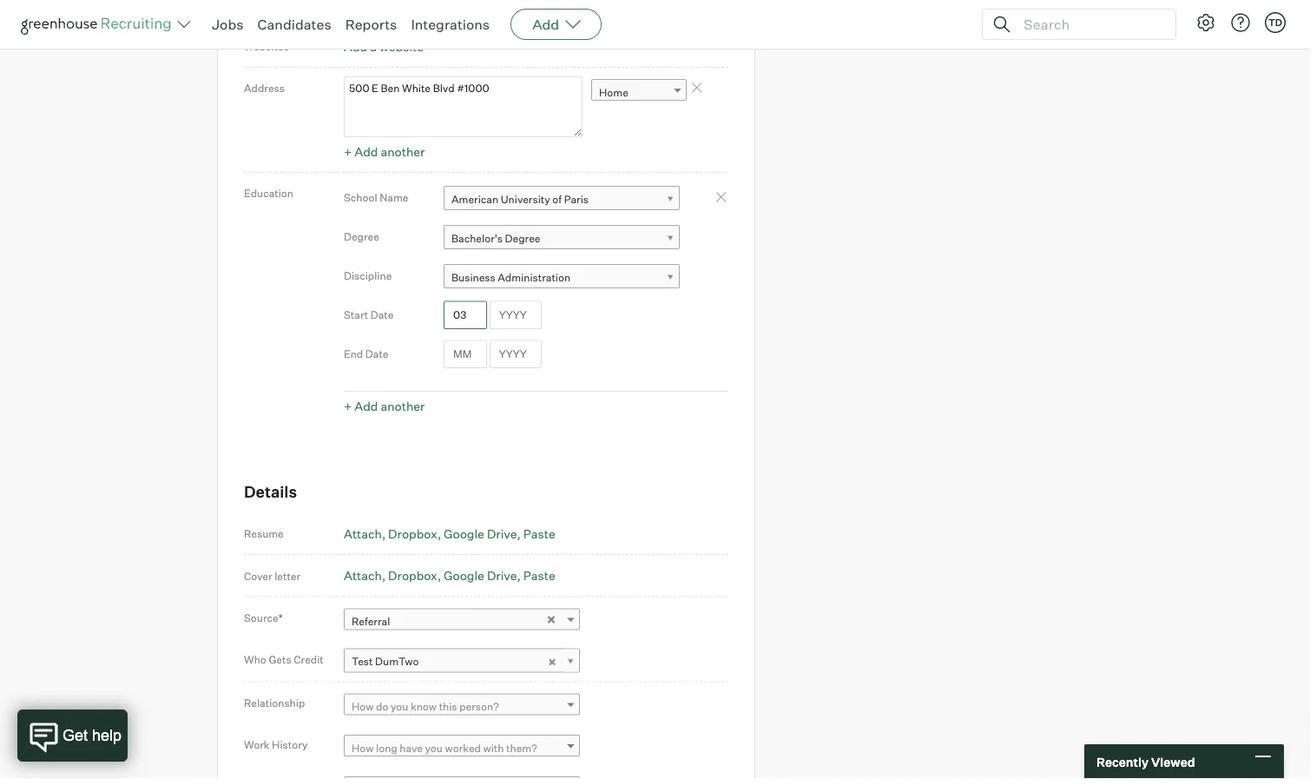 Task type: locate. For each thing, give the bounding box(es) containing it.
0 vertical spatial paste
[[524, 526, 556, 541]]

0 vertical spatial google
[[444, 526, 485, 541]]

education
[[244, 187, 294, 200]]

how long have you worked with them?
[[352, 742, 538, 755]]

how for how do you know this person?
[[352, 700, 374, 713]]

1 vertical spatial dropbox link
[[388, 568, 441, 583]]

school
[[344, 191, 378, 204]]

+ add another inside education element
[[344, 398, 425, 414]]

0 vertical spatial how
[[352, 700, 374, 713]]

0 horizontal spatial degree
[[344, 230, 380, 243]]

1 vertical spatial google
[[444, 568, 485, 583]]

google
[[444, 526, 485, 541], [444, 568, 485, 583]]

another
[[381, 144, 425, 159], [381, 398, 425, 414]]

paste
[[524, 526, 556, 541], [524, 568, 556, 583]]

+ add another
[[344, 144, 425, 159], [344, 398, 425, 414]]

google drive link
[[444, 526, 521, 541], [444, 568, 521, 583]]

bachelor's
[[452, 232, 503, 245]]

website
[[380, 39, 424, 54]]

2 + from the top
[[344, 398, 352, 414]]

1 google from the top
[[444, 526, 485, 541]]

who
[[244, 653, 267, 666]]

education element
[[344, 178, 729, 418]]

2 google from the top
[[444, 568, 485, 583]]

person?
[[460, 700, 499, 713]]

configure image
[[1196, 12, 1217, 33]]

1 dropbox from the top
[[388, 526, 438, 541]]

+ add another down end date
[[344, 398, 425, 414]]

2 how from the top
[[352, 742, 374, 755]]

MM text field
[[444, 301, 487, 329], [444, 340, 487, 368]]

add button
[[511, 9, 602, 40]]

administration
[[498, 271, 571, 284]]

0 vertical spatial attach dropbox google drive paste
[[344, 526, 556, 541]]

bachelor's degree link
[[444, 225, 680, 250]]

dropbox for cover letter
[[388, 568, 438, 583]]

+ add another for education
[[344, 398, 425, 414]]

1 vertical spatial attach dropbox google drive paste
[[344, 568, 556, 583]]

2 paste from the top
[[524, 568, 556, 583]]

how for how long have you worked with them?
[[352, 742, 374, 755]]

paste link for resume
[[524, 526, 556, 541]]

date for start date
[[371, 308, 394, 321]]

+ down end
[[344, 398, 352, 414]]

referral link
[[344, 608, 580, 634]]

you right have
[[425, 742, 443, 755]]

add
[[533, 16, 560, 33], [344, 39, 368, 54], [355, 144, 378, 159], [355, 398, 378, 414]]

home
[[599, 85, 629, 98]]

dropbox link
[[388, 526, 441, 541], [388, 568, 441, 583]]

2 attach link from the top
[[344, 568, 386, 583]]

you right do
[[391, 700, 409, 713]]

2 drive from the top
[[487, 568, 517, 583]]

0 vertical spatial google drive link
[[444, 526, 521, 541]]

add a website link
[[344, 39, 424, 54]]

+ add another link up school name
[[344, 144, 425, 159]]

2 dropbox from the top
[[388, 568, 438, 583]]

1 vertical spatial drive
[[487, 568, 517, 583]]

+ add another up school name
[[344, 144, 425, 159]]

attach link
[[344, 526, 386, 541], [344, 568, 386, 583]]

1 vertical spatial +
[[344, 398, 352, 414]]

1 another from the top
[[381, 144, 425, 159]]

1 vertical spatial paste link
[[524, 568, 556, 583]]

attach dropbox google drive paste for resume
[[344, 526, 556, 541]]

date right end
[[366, 348, 389, 361]]

how do you know this person? link
[[344, 694, 580, 719]]

YYYY text field
[[490, 340, 542, 368]]

1 vertical spatial attach link
[[344, 568, 386, 583]]

resume
[[244, 527, 284, 540]]

paste link for cover letter
[[524, 568, 556, 583]]

0 vertical spatial +
[[344, 144, 352, 159]]

business
[[452, 271, 496, 284]]

2 attach dropbox google drive paste from the top
[[344, 568, 556, 583]]

1 vertical spatial paste
[[524, 568, 556, 583]]

1 how from the top
[[352, 700, 374, 713]]

+
[[344, 144, 352, 159], [344, 398, 352, 414]]

american university of paris link
[[444, 186, 680, 211]]

mm text field for start date
[[444, 301, 487, 329]]

1 + add another from the top
[[344, 144, 425, 159]]

1 attach dropbox google drive paste from the top
[[344, 526, 556, 541]]

attach dropbox google drive paste
[[344, 526, 556, 541], [344, 568, 556, 583]]

+ up school
[[344, 144, 352, 159]]

add inside education element
[[355, 398, 378, 414]]

another inside education element
[[381, 398, 425, 414]]

google drive link for resume
[[444, 526, 521, 541]]

drive
[[487, 526, 517, 541], [487, 568, 517, 583]]

how left do
[[352, 700, 374, 713]]

1 + from the top
[[344, 144, 352, 159]]

0 vertical spatial attach link
[[344, 526, 386, 541]]

1 drive from the top
[[487, 526, 517, 541]]

YYYY text field
[[490, 301, 542, 329]]

test dumtwo
[[352, 655, 419, 668]]

0 vertical spatial + add another link
[[344, 144, 425, 159]]

another down end date
[[381, 398, 425, 414]]

1 vertical spatial dropbox
[[388, 568, 438, 583]]

mm text field down business on the left of page
[[444, 301, 487, 329]]

1 paste link from the top
[[524, 526, 556, 541]]

history
[[272, 738, 308, 751]]

1 mm text field from the top
[[444, 301, 487, 329]]

credit
[[294, 653, 324, 666]]

attach for cover letter
[[344, 568, 382, 583]]

+ for address
[[344, 144, 352, 159]]

date right start
[[371, 308, 394, 321]]

1 vertical spatial mm text field
[[444, 340, 487, 368]]

1 paste from the top
[[524, 526, 556, 541]]

1 vertical spatial how
[[352, 742, 374, 755]]

degree down american university of paris
[[505, 232, 541, 245]]

2 + add another link from the top
[[344, 398, 425, 414]]

attach
[[344, 526, 382, 541], [344, 568, 382, 583]]

candidates
[[258, 16, 332, 33]]

how
[[352, 700, 374, 713], [352, 742, 374, 755]]

attach link for cover letter
[[344, 568, 386, 583]]

+ add another link down end date
[[344, 398, 425, 414]]

recently viewed
[[1097, 754, 1196, 769]]

name
[[380, 191, 409, 204]]

another up name in the left top of the page
[[381, 144, 425, 159]]

degree
[[344, 230, 380, 243], [505, 232, 541, 245]]

2 + add another from the top
[[344, 398, 425, 414]]

date
[[371, 308, 394, 321], [366, 348, 389, 361]]

+ add another link
[[344, 144, 425, 159], [344, 398, 425, 414]]

1 vertical spatial google drive link
[[444, 568, 521, 583]]

2 google drive link from the top
[[444, 568, 521, 583]]

home link
[[592, 79, 687, 104]]

0 vertical spatial paste link
[[524, 526, 556, 541]]

1 attach link from the top
[[344, 526, 386, 541]]

0 vertical spatial dropbox
[[388, 526, 438, 541]]

0 vertical spatial date
[[371, 308, 394, 321]]

1 attach from the top
[[344, 526, 382, 541]]

1 google drive link from the top
[[444, 526, 521, 541]]

0 vertical spatial another
[[381, 144, 425, 159]]

cover letter
[[244, 570, 301, 583]]

+ add another link for education
[[344, 398, 425, 414]]

0 vertical spatial mm text field
[[444, 301, 487, 329]]

who gets credit
[[244, 653, 324, 666]]

2 mm text field from the top
[[444, 340, 487, 368]]

1 vertical spatial another
[[381, 398, 425, 414]]

test
[[352, 655, 373, 668]]

1 vertical spatial attach
[[344, 568, 382, 583]]

dumtwo
[[375, 655, 419, 668]]

1 horizontal spatial you
[[425, 742, 443, 755]]

0 vertical spatial drive
[[487, 526, 517, 541]]

dropbox
[[388, 526, 438, 541], [388, 568, 438, 583]]

test dumtwo link
[[344, 649, 580, 674]]

0 vertical spatial you
[[391, 700, 409, 713]]

1 vertical spatial + add another
[[344, 398, 425, 414]]

+ inside education element
[[344, 398, 352, 414]]

bachelor's degree
[[452, 232, 541, 245]]

drive for resume
[[487, 526, 517, 541]]

reports link
[[345, 16, 397, 33]]

mm text field left yyyy text field
[[444, 340, 487, 368]]

1 vertical spatial date
[[366, 348, 389, 361]]

source
[[244, 612, 279, 625]]

+ add another for address
[[344, 144, 425, 159]]

add inside popup button
[[533, 16, 560, 33]]

business administration link
[[444, 264, 680, 289]]

td button
[[1266, 12, 1287, 33]]

have
[[400, 742, 423, 755]]

+ add another link for address
[[344, 144, 425, 159]]

paste link
[[524, 526, 556, 541], [524, 568, 556, 583]]

add a website
[[344, 39, 424, 54]]

how left long
[[352, 742, 374, 755]]

1 vertical spatial + add another link
[[344, 398, 425, 414]]

1 dropbox link from the top
[[388, 526, 441, 541]]

0 vertical spatial attach
[[344, 526, 382, 541]]

you
[[391, 700, 409, 713], [425, 742, 443, 755]]

integrations
[[411, 16, 490, 33]]

2 attach from the top
[[344, 568, 382, 583]]

date for end date
[[366, 348, 389, 361]]

1 + add another link from the top
[[344, 144, 425, 159]]

0 vertical spatial dropbox link
[[388, 526, 441, 541]]

2 paste link from the top
[[524, 568, 556, 583]]

0 vertical spatial + add another
[[344, 144, 425, 159]]

degree down school
[[344, 230, 380, 243]]

american
[[452, 193, 499, 206]]

know
[[411, 700, 437, 713]]

*
[[279, 612, 283, 625]]

2 dropbox link from the top
[[388, 568, 441, 583]]

None text field
[[344, 77, 583, 137]]

worked
[[445, 742, 481, 755]]

how long have you worked with them? link
[[344, 735, 580, 760]]

2 another from the top
[[381, 398, 425, 414]]



Task type: describe. For each thing, give the bounding box(es) containing it.
1 vertical spatial you
[[425, 742, 443, 755]]

this
[[439, 700, 457, 713]]

integrations link
[[411, 16, 490, 33]]

university
[[501, 193, 551, 206]]

dropbox link for resume
[[388, 526, 441, 541]]

letter
[[275, 570, 301, 583]]

do
[[376, 700, 389, 713]]

business administration
[[452, 271, 571, 284]]

them?
[[507, 742, 538, 755]]

attach for resume
[[344, 526, 382, 541]]

school name
[[344, 191, 409, 204]]

attach dropbox google drive paste for cover letter
[[344, 568, 556, 583]]

attach link for resume
[[344, 526, 386, 541]]

dropbox link for cover letter
[[388, 568, 441, 583]]

end
[[344, 348, 363, 361]]

Search text field
[[1020, 12, 1161, 37]]

referral
[[352, 615, 390, 628]]

reports
[[345, 16, 397, 33]]

of
[[553, 193, 562, 206]]

paste for cover letter
[[524, 568, 556, 583]]

drive for cover letter
[[487, 568, 517, 583]]

google for resume
[[444, 526, 485, 541]]

details
[[244, 482, 297, 501]]

td
[[1269, 17, 1283, 28]]

paris
[[564, 193, 589, 206]]

td button
[[1262, 9, 1290, 36]]

relationship
[[244, 697, 305, 710]]

recently
[[1097, 754, 1149, 769]]

google drive link for cover letter
[[444, 568, 521, 583]]

start
[[344, 308, 369, 321]]

google for cover letter
[[444, 568, 485, 583]]

gets
[[269, 653, 292, 666]]

jobs link
[[212, 16, 244, 33]]

end date
[[344, 348, 389, 361]]

jobs
[[212, 16, 244, 33]]

work history
[[244, 738, 308, 751]]

viewed
[[1152, 754, 1196, 769]]

1 horizontal spatial degree
[[505, 232, 541, 245]]

long
[[376, 742, 398, 755]]

cover
[[244, 570, 272, 583]]

start date
[[344, 308, 394, 321]]

mm text field for end date
[[444, 340, 487, 368]]

paste for resume
[[524, 526, 556, 541]]

how do you know this person?
[[352, 700, 499, 713]]

dropbox for resume
[[388, 526, 438, 541]]

another for address
[[381, 144, 425, 159]]

candidates link
[[258, 16, 332, 33]]

discipline
[[344, 269, 392, 282]]

a
[[370, 39, 377, 54]]

websites
[[244, 40, 289, 53]]

another for education
[[381, 398, 425, 414]]

0 horizontal spatial you
[[391, 700, 409, 713]]

source *
[[244, 612, 283, 625]]

+ for education
[[344, 398, 352, 414]]

greenhouse recruiting image
[[21, 14, 177, 35]]

with
[[483, 742, 504, 755]]

american university of paris
[[452, 193, 589, 206]]

address
[[244, 82, 285, 95]]

work
[[244, 738, 270, 751]]



Task type: vqa. For each thing, say whether or not it's contained in the screenshot.
Designer (50)
no



